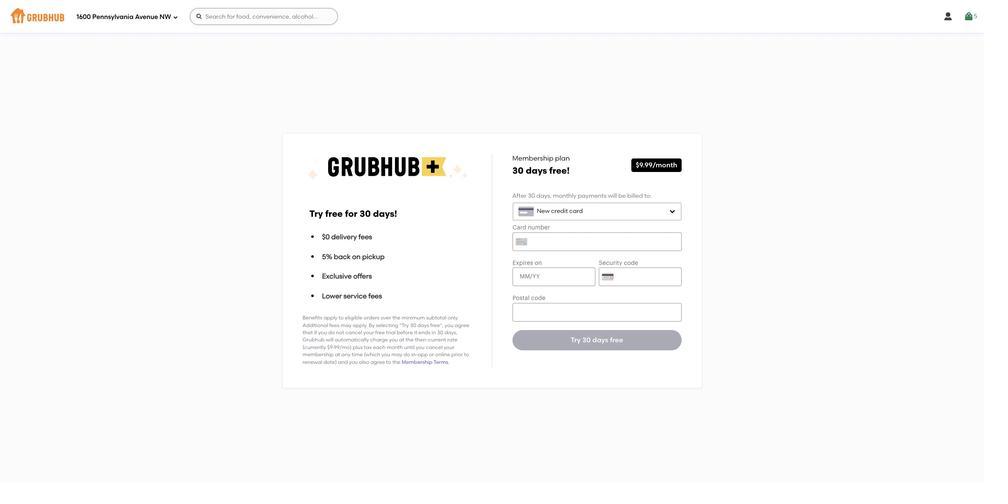 Task type: describe. For each thing, give the bounding box(es) containing it.
free inside button
[[610, 336, 623, 344]]

fees for lower service fees
[[368, 292, 382, 300]]

orders
[[364, 315, 379, 321]]

plus
[[353, 345, 363, 351]]

offers
[[353, 272, 372, 280]]

online
[[435, 352, 450, 358]]

to:
[[644, 193, 652, 200]]

renewal
[[303, 359, 322, 365]]

1 vertical spatial the
[[406, 337, 414, 343]]

$9.99/mo)
[[327, 345, 352, 351]]

membership for .
[[402, 359, 432, 365]]

that
[[303, 330, 313, 336]]

avenue
[[135, 13, 158, 21]]

membership
[[303, 352, 334, 358]]

be
[[618, 193, 626, 200]]

ends
[[419, 330, 430, 336]]

membership logo image
[[306, 154, 468, 181]]

1 vertical spatial may
[[392, 352, 402, 358]]

1 horizontal spatial your
[[444, 345, 455, 351]]

you down the each
[[382, 352, 390, 358]]

it
[[414, 330, 417, 336]]

lower service fees
[[322, 292, 382, 300]]

membership terms .
[[402, 359, 450, 365]]

automatically
[[335, 337, 369, 343]]

0 horizontal spatial free
[[325, 208, 343, 219]]

0 vertical spatial may
[[341, 323, 352, 329]]

service
[[344, 292, 367, 300]]

card
[[569, 208, 583, 215]]

billed
[[627, 193, 643, 200]]

before
[[397, 330, 413, 336]]

1600
[[77, 13, 91, 21]]

trial
[[386, 330, 396, 336]]

current
[[428, 337, 446, 343]]

apply.
[[353, 323, 368, 329]]

try 30 days free
[[571, 336, 623, 344]]

benefits
[[303, 315, 322, 321]]

plan
[[555, 154, 570, 162]]

.
[[448, 359, 450, 365]]

app
[[418, 352, 428, 358]]

monthly
[[553, 193, 576, 200]]

0 horizontal spatial agree
[[370, 359, 385, 365]]

by
[[369, 323, 375, 329]]

1 horizontal spatial agree
[[455, 323, 469, 329]]

apply
[[324, 315, 337, 321]]

days inside 'benefits apply to eligible orders over the minimum subtotal only. additional fees may apply. by selecting "try 30 days free", you agree that if you do not cancel your free trial before it ends in 30 days, grubhub will automatically charge you at the then-current rate (currently $9.99/mo) plus tax each month until you cancel your membership at any time (which you may do in-app or online prior to renewal date) and you also agree to the'
[[417, 323, 429, 329]]

1600 pennsylvania avenue nw
[[77, 13, 171, 21]]

month
[[387, 345, 403, 351]]

$9.99/month
[[636, 161, 677, 169]]

in-
[[411, 352, 418, 358]]

you up 'month' at bottom
[[389, 337, 398, 343]]

on
[[352, 253, 361, 261]]

1 horizontal spatial do
[[404, 352, 410, 358]]

eligible
[[345, 315, 363, 321]]

1 horizontal spatial will
[[608, 193, 617, 200]]

then-
[[415, 337, 428, 343]]

grubhub
[[303, 337, 325, 343]]

you down only.
[[445, 323, 454, 329]]

for
[[345, 208, 357, 219]]

1 horizontal spatial cancel
[[426, 345, 443, 351]]

try for try 30 days free
[[571, 336, 581, 344]]

payments
[[578, 193, 607, 200]]

new
[[537, 208, 550, 215]]

also
[[359, 359, 369, 365]]

and
[[338, 359, 348, 365]]

in
[[432, 330, 436, 336]]

tax
[[364, 345, 372, 351]]

until
[[404, 345, 415, 351]]

30 inside membership plan 30 days free!
[[512, 166, 524, 176]]

svg image inside 5 button
[[964, 11, 974, 22]]

you down time
[[349, 359, 358, 365]]

pennsylvania
[[92, 13, 133, 21]]

0 horizontal spatial svg image
[[196, 13, 202, 20]]

free",
[[430, 323, 444, 329]]

minimum
[[402, 315, 425, 321]]

main navigation navigation
[[0, 0, 984, 33]]



Task type: vqa. For each thing, say whether or not it's contained in the screenshot.
Carb
no



Task type: locate. For each thing, give the bounding box(es) containing it.
1 horizontal spatial days
[[526, 166, 547, 176]]

the up until
[[406, 337, 414, 343]]

cancel up the or
[[426, 345, 443, 351]]

subtotal
[[426, 315, 446, 321]]

additional
[[303, 323, 328, 329]]

each
[[373, 345, 386, 351]]

you down then-
[[416, 345, 425, 351]]

or
[[429, 352, 434, 358]]

try
[[309, 208, 323, 219], [571, 336, 581, 344]]

cancel
[[345, 330, 362, 336], [426, 345, 443, 351]]

the
[[392, 315, 401, 321], [406, 337, 414, 343], [392, 359, 401, 365]]

Search for food, convenience, alcohol... search field
[[190, 8, 338, 25]]

5%
[[322, 253, 332, 261]]

fees inside 'benefits apply to eligible orders over the minimum subtotal only. additional fees may apply. by selecting "try 30 days free", you agree that if you do not cancel your free trial before it ends in 30 days, grubhub will automatically charge you at the then-current rate (currently $9.99/mo) plus tax each month until you cancel your membership at any time (which you may do in-app or online prior to renewal date) and you also agree to the'
[[329, 323, 339, 329]]

$0
[[322, 233, 330, 241]]

0 vertical spatial will
[[608, 193, 617, 200]]

may up not at the left
[[341, 323, 352, 329]]

0 vertical spatial your
[[363, 330, 374, 336]]

0 horizontal spatial svg image
[[173, 15, 178, 20]]

0 horizontal spatial will
[[326, 337, 334, 343]]

1 horizontal spatial at
[[399, 337, 404, 343]]

2 vertical spatial the
[[392, 359, 401, 365]]

0 vertical spatial do
[[328, 330, 335, 336]]

0 vertical spatial days,
[[537, 193, 552, 200]]

to
[[339, 315, 344, 321], [464, 352, 469, 358], [386, 359, 391, 365]]

(which
[[364, 352, 380, 358]]

fees right the service
[[368, 292, 382, 300]]

you
[[445, 323, 454, 329], [318, 330, 327, 336], [389, 337, 398, 343], [416, 345, 425, 351], [382, 352, 390, 358], [349, 359, 358, 365]]

2 horizontal spatial svg image
[[964, 11, 974, 22]]

will left be
[[608, 193, 617, 200]]

will
[[608, 193, 617, 200], [326, 337, 334, 343]]

membership plan 30 days free!
[[512, 154, 570, 176]]

1 vertical spatial days
[[417, 323, 429, 329]]

after 30 days, monthly payments will be billed to:
[[512, 193, 652, 200]]

0 horizontal spatial cancel
[[345, 330, 362, 336]]

days, up new
[[537, 193, 552, 200]]

after
[[512, 193, 527, 200]]

0 vertical spatial to
[[339, 315, 344, 321]]

0 vertical spatial svg image
[[173, 15, 178, 20]]

membership inside membership plan 30 days free!
[[512, 154, 554, 162]]

1 vertical spatial fees
[[368, 292, 382, 300]]

you right if
[[318, 330, 327, 336]]

1 horizontal spatial membership
[[512, 154, 554, 162]]

membership terms link
[[402, 359, 448, 365]]

0 horizontal spatial your
[[363, 330, 374, 336]]

days
[[526, 166, 547, 176], [417, 323, 429, 329], [592, 336, 608, 344]]

over
[[381, 315, 391, 321]]

only.
[[448, 315, 459, 321]]

days!
[[373, 208, 397, 219]]

1 horizontal spatial try
[[571, 336, 581, 344]]

try inside button
[[571, 336, 581, 344]]

1 horizontal spatial free
[[375, 330, 385, 336]]

any
[[341, 352, 351, 358]]

1 vertical spatial svg image
[[669, 208, 676, 215]]

new credit card
[[537, 208, 583, 215]]

credit
[[551, 208, 568, 215]]

pickup
[[362, 253, 385, 261]]

1 vertical spatial to
[[464, 352, 469, 358]]

membership up free!
[[512, 154, 554, 162]]

fees
[[359, 233, 372, 241], [368, 292, 382, 300], [329, 323, 339, 329]]

exclusive
[[322, 272, 352, 280]]

2 vertical spatial days
[[592, 336, 608, 344]]

0 vertical spatial try
[[309, 208, 323, 219]]

1 horizontal spatial to
[[386, 359, 391, 365]]

membership
[[512, 154, 554, 162], [402, 359, 432, 365]]

exclusive offers
[[322, 272, 372, 280]]

terms
[[434, 359, 448, 365]]

charge
[[370, 337, 388, 343]]

0 horizontal spatial days
[[417, 323, 429, 329]]

if
[[314, 330, 317, 336]]

0 horizontal spatial at
[[335, 352, 340, 358]]

will inside 'benefits apply to eligible orders over the minimum subtotal only. additional fees may apply. by selecting "try 30 days free", you agree that if you do not cancel your free trial before it ends in 30 days, grubhub will automatically charge you at the then-current rate (currently $9.99/mo) plus tax each month until you cancel your membership at any time (which you may do in-app or online prior to renewal date) and you also agree to the'
[[326, 337, 334, 343]]

the down 'month' at bottom
[[392, 359, 401, 365]]

2 horizontal spatial days
[[592, 336, 608, 344]]

days, up the rate
[[444, 330, 457, 336]]

at down 'before'
[[399, 337, 404, 343]]

1 vertical spatial do
[[404, 352, 410, 358]]

do left in-
[[404, 352, 410, 358]]

date)
[[323, 359, 337, 365]]

selecting
[[376, 323, 398, 329]]

lower
[[322, 292, 342, 300]]

prior
[[451, 352, 463, 358]]

1 vertical spatial your
[[444, 345, 455, 351]]

2 horizontal spatial free
[[610, 336, 623, 344]]

30
[[512, 166, 524, 176], [528, 193, 535, 200], [360, 208, 371, 219], [410, 323, 416, 329], [437, 330, 443, 336], [582, 336, 591, 344]]

1 vertical spatial agree
[[370, 359, 385, 365]]

0 vertical spatial the
[[392, 315, 401, 321]]

agree down '(which' on the bottom
[[370, 359, 385, 365]]

0 horizontal spatial membership
[[402, 359, 432, 365]]

1 horizontal spatial svg image
[[669, 208, 676, 215]]

days inside button
[[592, 336, 608, 344]]

your down by
[[363, 330, 374, 336]]

2 vertical spatial to
[[386, 359, 391, 365]]

free!
[[549, 166, 570, 176]]

to down 'month' at bottom
[[386, 359, 391, 365]]

2 horizontal spatial to
[[464, 352, 469, 358]]

days, inside 'benefits apply to eligible orders over the minimum subtotal only. additional fees may apply. by selecting "try 30 days free", you agree that if you do not cancel your free trial before it ends in 30 days, grubhub will automatically charge you at the then-current rate (currently $9.99/mo) plus tax each month until you cancel your membership at any time (which you may do in-app or online prior to renewal date) and you also agree to the'
[[444, 330, 457, 336]]

free
[[325, 208, 343, 219], [375, 330, 385, 336], [610, 336, 623, 344]]

1 horizontal spatial svg image
[[943, 11, 953, 22]]

(currently
[[303, 345, 326, 351]]

to right apply at bottom
[[339, 315, 344, 321]]

5
[[974, 13, 977, 20]]

your down the rate
[[444, 345, 455, 351]]

0 vertical spatial membership
[[512, 154, 554, 162]]

delivery
[[331, 233, 357, 241]]

0 horizontal spatial may
[[341, 323, 352, 329]]

fees right delivery
[[359, 233, 372, 241]]

1 horizontal spatial may
[[392, 352, 402, 358]]

5 button
[[964, 9, 977, 24]]

$0 delivery fees
[[322, 233, 372, 241]]

0 vertical spatial at
[[399, 337, 404, 343]]

your
[[363, 330, 374, 336], [444, 345, 455, 351]]

fees for $0 delivery fees
[[359, 233, 372, 241]]

0 vertical spatial agree
[[455, 323, 469, 329]]

try free for 30 days!
[[309, 208, 397, 219]]

0 horizontal spatial to
[[339, 315, 344, 321]]

will up $9.99/mo)
[[326, 337, 334, 343]]

membership for 30
[[512, 154, 554, 162]]

0 vertical spatial cancel
[[345, 330, 362, 336]]

days,
[[537, 193, 552, 200], [444, 330, 457, 336]]

"try
[[399, 323, 409, 329]]

do
[[328, 330, 335, 336], [404, 352, 410, 358]]

try for try free for 30 days!
[[309, 208, 323, 219]]

nw
[[160, 13, 171, 21]]

1 vertical spatial try
[[571, 336, 581, 344]]

svg image
[[943, 11, 953, 22], [964, 11, 974, 22], [196, 13, 202, 20]]

rate
[[447, 337, 457, 343]]

agree down only.
[[455, 323, 469, 329]]

cancel up the automatically
[[345, 330, 362, 336]]

2 vertical spatial fees
[[329, 323, 339, 329]]

1 horizontal spatial days,
[[537, 193, 552, 200]]

may down 'month' at bottom
[[392, 352, 402, 358]]

0 vertical spatial fees
[[359, 233, 372, 241]]

svg image
[[173, 15, 178, 20], [669, 208, 676, 215]]

free inside 'benefits apply to eligible orders over the minimum subtotal only. additional fees may apply. by selecting "try 30 days free", you agree that if you do not cancel your free trial before it ends in 30 days, grubhub will automatically charge you at the then-current rate (currently $9.99/mo) plus tax each month until you cancel your membership at any time (which you may do in-app or online prior to renewal date) and you also agree to the'
[[375, 330, 385, 336]]

benefits apply to eligible orders over the minimum subtotal only. additional fees may apply. by selecting "try 30 days free", you agree that if you do not cancel your free trial before it ends in 30 days, grubhub will automatically charge you at the then-current rate (currently $9.99/mo) plus tax each month until you cancel your membership at any time (which you may do in-app or online prior to renewal date) and you also agree to the
[[303, 315, 469, 365]]

to right the prior
[[464, 352, 469, 358]]

membership down in-
[[402, 359, 432, 365]]

1 vertical spatial membership
[[402, 359, 432, 365]]

1 vertical spatial will
[[326, 337, 334, 343]]

0 horizontal spatial do
[[328, 330, 335, 336]]

1 vertical spatial cancel
[[426, 345, 443, 351]]

may
[[341, 323, 352, 329], [392, 352, 402, 358]]

5% back on pickup
[[322, 253, 385, 261]]

svg image inside main navigation navigation
[[173, 15, 178, 20]]

0 horizontal spatial try
[[309, 208, 323, 219]]

do left not at the left
[[328, 330, 335, 336]]

not
[[336, 330, 344, 336]]

0 horizontal spatial days,
[[444, 330, 457, 336]]

1 vertical spatial at
[[335, 352, 340, 358]]

back
[[334, 253, 351, 261]]

30 inside 'try 30 days free' button
[[582, 336, 591, 344]]

fees down apply at bottom
[[329, 323, 339, 329]]

days inside membership plan 30 days free!
[[526, 166, 547, 176]]

try 30 days free button
[[512, 330, 682, 351]]

time
[[352, 352, 363, 358]]

the right over
[[392, 315, 401, 321]]

at down $9.99/mo)
[[335, 352, 340, 358]]

1 vertical spatial days,
[[444, 330, 457, 336]]

0 vertical spatial days
[[526, 166, 547, 176]]

agree
[[455, 323, 469, 329], [370, 359, 385, 365]]



